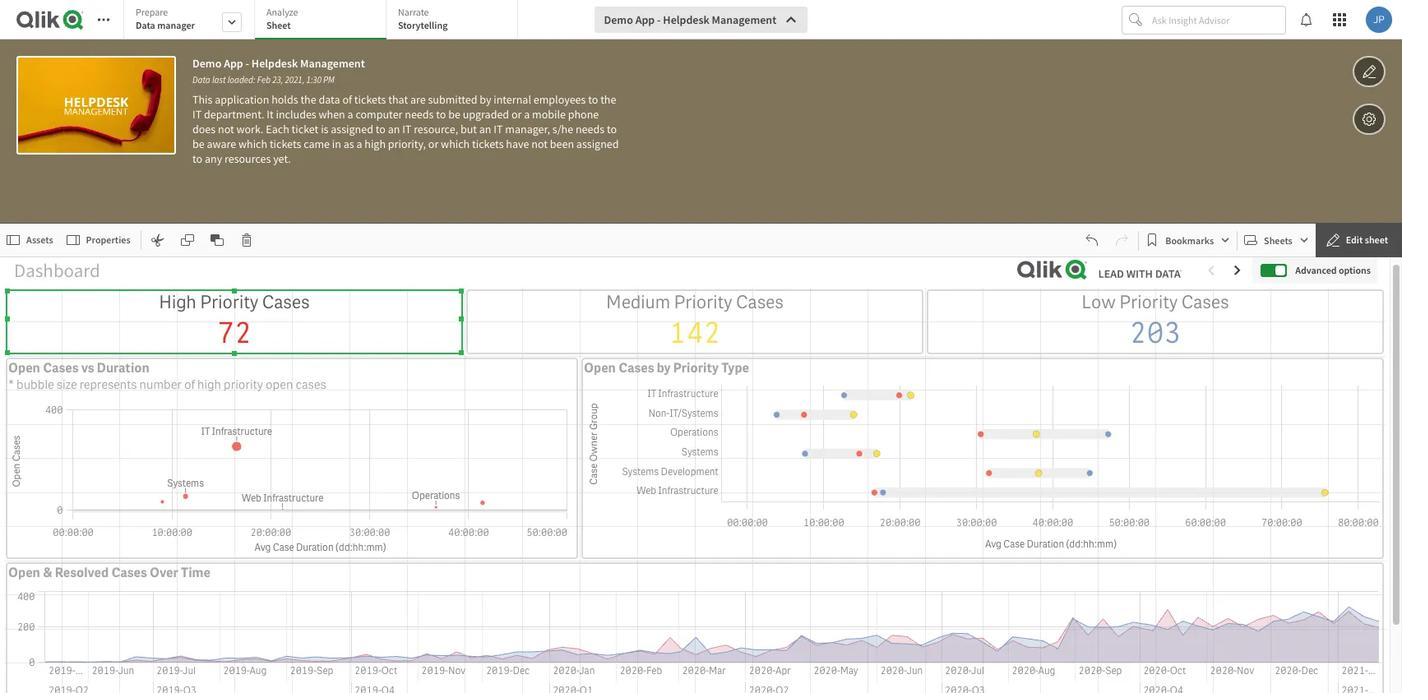 Task type: describe. For each thing, give the bounding box(es) containing it.
cases inside high priority cases 72
[[262, 291, 310, 315]]

resources
[[225, 151, 271, 166]]

0 horizontal spatial be
[[192, 137, 205, 151]]

is
[[321, 122, 329, 137]]

priority for 72
[[200, 291, 259, 315]]

computer
[[356, 107, 403, 122]]

1 horizontal spatial by
[[657, 359, 671, 377]]

demo app - helpdesk management button
[[594, 7, 808, 33]]

application
[[215, 92, 269, 107]]

open & resolved cases over time
[[8, 564, 211, 581]]

2 horizontal spatial tickets
[[472, 137, 504, 151]]

prepare
[[136, 6, 168, 18]]

1 horizontal spatial tickets
[[354, 92, 386, 107]]

have
[[506, 137, 529, 151]]

management for demo app - helpdesk management
[[712, 12, 777, 27]]

edit
[[1346, 234, 1363, 246]]

delete image
[[240, 234, 253, 247]]

2 horizontal spatial it
[[494, 122, 503, 137]]

of inside open cases vs duration * bubble size represents number of high priority open cases
[[184, 377, 195, 393]]

medium priority cases 142
[[606, 291, 784, 352]]

priority
[[224, 377, 263, 393]]

mobile
[[532, 107, 566, 122]]

high inside open cases vs duration * bubble size represents number of high priority open cases
[[197, 377, 221, 393]]

priority for 142
[[674, 291, 733, 315]]

cases down the medium
[[619, 359, 654, 377]]

demo app - helpdesk management
[[604, 12, 777, 27]]

aware
[[207, 137, 236, 151]]

represents
[[79, 377, 137, 393]]

cases inside open cases vs duration * bubble size represents number of high priority open cases
[[43, 359, 79, 377]]

analyze
[[266, 6, 298, 18]]

sheet
[[266, 19, 291, 31]]

cut image
[[151, 234, 164, 247]]

0 horizontal spatial not
[[218, 122, 234, 137]]

it
[[267, 107, 274, 122]]

upgraded
[[463, 107, 509, 122]]

last
[[212, 74, 226, 86]]

priority for 203
[[1120, 291, 1178, 315]]

bookmarks button
[[1143, 227, 1234, 253]]

1 horizontal spatial needs
[[576, 122, 605, 137]]

Ask Insight Advisor text field
[[1149, 7, 1286, 33]]

advanced options
[[1296, 264, 1371, 276]]

1 horizontal spatial it
[[402, 122, 412, 137]]

high
[[159, 291, 196, 315]]

high priority cases 72
[[159, 291, 310, 352]]

in
[[332, 137, 341, 151]]

options
[[1339, 264, 1371, 276]]

been
[[550, 137, 574, 151]]

bubble
[[17, 377, 54, 393]]

size
[[56, 377, 77, 393]]

0 horizontal spatial or
[[428, 137, 439, 151]]

undo image
[[1086, 234, 1099, 247]]

yet.
[[273, 151, 291, 166]]

sheets
[[1264, 234, 1293, 246]]

narrate
[[398, 6, 429, 18]]

properties
[[86, 234, 130, 246]]

1 an from the left
[[388, 122, 400, 137]]

loaded:
[[228, 74, 256, 86]]

0 horizontal spatial needs
[[405, 107, 434, 122]]

2 the from the left
[[601, 92, 616, 107]]

of inside demo app - helpdesk management data last loaded: feb 23, 2021, 1:30 pm this application holds the data of tickets that are submitted by internal employees to the it department. it includes when a computer needs to be upgraded or a mobile phone does not work. each ticket is assigned to an it resource, but an it manager, s/he needs to be aware which tickets came in as a high priority, or which tickets have not been assigned to any resources yet.
[[342, 92, 352, 107]]

as
[[344, 137, 354, 151]]

data
[[319, 92, 340, 107]]

1 horizontal spatial be
[[448, 107, 460, 122]]

time
[[181, 564, 211, 581]]

demo for demo app - helpdesk management data last loaded: feb 23, 2021, 1:30 pm this application holds the data of tickets that are submitted by internal employees to the it department. it includes when a computer needs to be upgraded or a mobile phone does not work. each ticket is assigned to an it resource, but an it manager, s/he needs to be aware which tickets came in as a high priority, or which tickets have not been assigned to any resources yet.
[[192, 56, 222, 71]]

employees
[[534, 92, 586, 107]]

priority,
[[388, 137, 426, 151]]

- for demo app - helpdesk management
[[657, 12, 661, 27]]

submitted
[[428, 92, 477, 107]]

demo app - helpdesk management data last loaded: feb 23, 2021, 1:30 pm this application holds the data of tickets that are submitted by internal employees to the it department. it includes when a computer needs to be upgraded or a mobile phone does not work. each ticket is assigned to an it resource, but an it manager, s/he needs to be aware which tickets came in as a high priority, or which tickets have not been assigned to any resources yet.
[[192, 56, 621, 166]]

feb
[[257, 74, 271, 86]]

0 vertical spatial or
[[512, 107, 522, 122]]

*
[[8, 377, 14, 393]]

cases
[[296, 377, 326, 393]]

paste image
[[210, 234, 223, 247]]

data inside demo app - helpdesk management data last loaded: feb 23, 2021, 1:30 pm this application holds the data of tickets that are submitted by internal employees to the it department. it includes when a computer needs to be upgraded or a mobile phone does not work. each ticket is assigned to an it resource, but an it manager, s/he needs to be aware which tickets came in as a high priority, or which tickets have not been assigned to any resources yet.
[[192, 74, 210, 86]]

medium
[[606, 291, 670, 315]]

to right employees
[[588, 92, 598, 107]]

over
[[150, 564, 178, 581]]

high inside demo app - helpdesk management data last loaded: feb 23, 2021, 1:30 pm this application holds the data of tickets that are submitted by internal employees to the it department. it includes when a computer needs to be upgraded or a mobile phone does not work. each ticket is assigned to an it resource, but an it manager, s/he needs to be aware which tickets came in as a high priority, or which tickets have not been assigned to any resources yet.
[[365, 137, 386, 151]]

by inside demo app - helpdesk management data last loaded: feb 23, 2021, 1:30 pm this application holds the data of tickets that are submitted by internal employees to the it department. it includes when a computer needs to be upgraded or a mobile phone does not work. each ticket is assigned to an it resource, but an it manager, s/he needs to be aware which tickets came in as a high priority, or which tickets have not been assigned to any resources yet.
[[480, 92, 491, 107]]

1 horizontal spatial a
[[357, 137, 362, 151]]

1:30
[[306, 74, 322, 86]]

1 the from the left
[[301, 92, 316, 107]]

manager,
[[505, 122, 550, 137]]

manager
[[157, 19, 195, 31]]

analyze sheet
[[266, 6, 298, 31]]

helpdesk for demo app - helpdesk management
[[663, 12, 710, 27]]

0 horizontal spatial it
[[192, 107, 202, 122]]

duration
[[97, 359, 150, 377]]

work.
[[236, 122, 264, 137]]

low
[[1082, 291, 1116, 315]]



Task type: vqa. For each thing, say whether or not it's contained in the screenshot.
Helpdesk
yes



Task type: locate. For each thing, give the bounding box(es) containing it.
open left the size
[[8, 359, 40, 377]]

vs
[[81, 359, 94, 377]]

priority down 142
[[674, 359, 719, 377]]

0 horizontal spatial the
[[301, 92, 316, 107]]

an down that
[[388, 122, 400, 137]]

a left mobile
[[524, 107, 530, 122]]

- for demo app - helpdesk management data last loaded: feb 23, 2021, 1:30 pm this application holds the data of tickets that are submitted by internal employees to the it department. it includes when a computer needs to be upgraded or a mobile phone does not work. each ticket is assigned to an it resource, but an it manager, s/he needs to be aware which tickets came in as a high priority, or which tickets have not been assigned to any resources yet.
[[246, 56, 249, 71]]

open
[[266, 377, 293, 393]]

1 horizontal spatial high
[[365, 137, 386, 151]]

1 vertical spatial helpdesk
[[252, 56, 298, 71]]

by
[[480, 92, 491, 107], [657, 359, 671, 377]]

1 vertical spatial -
[[246, 56, 249, 71]]

2 horizontal spatial a
[[524, 107, 530, 122]]

which
[[239, 137, 267, 151], [441, 137, 470, 151]]

0 vertical spatial by
[[480, 92, 491, 107]]

number
[[140, 377, 182, 393]]

to right "are"
[[436, 107, 446, 122]]

toolbar containing demo app - helpdesk management
[[0, 0, 1402, 224]]

data left last
[[192, 74, 210, 86]]

0 vertical spatial app
[[635, 12, 655, 27]]

tickets left came
[[270, 137, 301, 151]]

1 horizontal spatial -
[[657, 12, 661, 27]]

142
[[669, 315, 721, 352]]

demo inside button
[[604, 12, 633, 27]]

priority inside high priority cases 72
[[200, 291, 259, 315]]

edit sheet button
[[1316, 223, 1402, 257]]

0 vertical spatial demo
[[604, 12, 633, 27]]

assets button
[[3, 227, 60, 253]]

1 horizontal spatial assigned
[[576, 137, 619, 151]]

0 horizontal spatial management
[[300, 56, 365, 71]]

1 vertical spatial demo
[[192, 56, 222, 71]]

a right "as"
[[357, 137, 362, 151]]

1 horizontal spatial an
[[479, 122, 491, 137]]

each
[[266, 122, 289, 137]]

23,
[[272, 74, 283, 86]]

1 horizontal spatial app
[[635, 12, 655, 27]]

1 vertical spatial be
[[192, 137, 205, 151]]

0 vertical spatial helpdesk
[[663, 12, 710, 27]]

open down the medium
[[584, 359, 616, 377]]

prepare data manager
[[136, 6, 195, 31]]

not right "have"
[[532, 137, 548, 151]]

be left any
[[192, 137, 205, 151]]

management for demo app - helpdesk management data last loaded: feb 23, 2021, 1:30 pm this application holds the data of tickets that are submitted by internal employees to the it department. it includes when a computer needs to be upgraded or a mobile phone does not work. each ticket is assigned to an it resource, but an it manager, s/he needs to be aware which tickets came in as a high priority, or which tickets have not been assigned to any resources yet.
[[300, 56, 365, 71]]

it
[[192, 107, 202, 122], [402, 122, 412, 137], [494, 122, 503, 137]]

cases left over
[[111, 564, 147, 581]]

any
[[205, 151, 222, 166]]

does
[[192, 122, 216, 137]]

not
[[218, 122, 234, 137], [532, 137, 548, 151]]

demo
[[604, 12, 633, 27], [192, 56, 222, 71]]

came
[[304, 137, 330, 151]]

includes
[[276, 107, 316, 122]]

the down 1:30
[[301, 92, 316, 107]]

app for demo app - helpdesk management
[[635, 12, 655, 27]]

1 vertical spatial data
[[192, 74, 210, 86]]

app
[[635, 12, 655, 27], [224, 56, 243, 71]]

be left but
[[448, 107, 460, 122]]

advanced
[[1296, 264, 1337, 276]]

this
[[192, 92, 213, 107]]

- inside demo app - helpdesk management data last loaded: feb 23, 2021, 1:30 pm this application holds the data of tickets that are submitted by internal employees to the it department. it includes when a computer needs to be upgraded or a mobile phone does not work. each ticket is assigned to an it resource, but an it manager, s/he needs to be aware which tickets came in as a high priority, or which tickets have not been assigned to any resources yet.
[[246, 56, 249, 71]]

to left priority,
[[376, 122, 386, 137]]

0 horizontal spatial an
[[388, 122, 400, 137]]

priority inside low priority cases 203
[[1120, 291, 1178, 315]]

1 vertical spatial of
[[184, 377, 195, 393]]

0 horizontal spatial high
[[197, 377, 221, 393]]

narrate storytelling
[[398, 6, 448, 31]]

assigned right is
[[331, 122, 373, 137]]

demo inside demo app - helpdesk management data last loaded: feb 23, 2021, 1:30 pm this application holds the data of tickets that are submitted by internal employees to the it department. it includes when a computer needs to be upgraded or a mobile phone does not work. each ticket is assigned to an it resource, but an it manager, s/he needs to be aware which tickets came in as a high priority, or which tickets have not been assigned to any resources yet.
[[192, 56, 222, 71]]

to
[[588, 92, 598, 107], [436, 107, 446, 122], [376, 122, 386, 137], [607, 122, 617, 137], [192, 151, 202, 166]]

1 horizontal spatial demo
[[604, 12, 633, 27]]

0 horizontal spatial -
[[246, 56, 249, 71]]

0 horizontal spatial assigned
[[331, 122, 373, 137]]

tab list
[[123, 0, 524, 41]]

helpdesk inside button
[[663, 12, 710, 27]]

which right aware
[[239, 137, 267, 151]]

to left any
[[192, 151, 202, 166]]

- inside demo app - helpdesk management button
[[657, 12, 661, 27]]

0 horizontal spatial by
[[480, 92, 491, 107]]

or right priority,
[[428, 137, 439, 151]]

priority right the medium
[[674, 291, 733, 315]]

management inside demo app - helpdesk management data last loaded: feb 23, 2021, 1:30 pm this application holds the data of tickets that are submitted by internal employees to the it department. it includes when a computer needs to be upgraded or a mobile phone does not work. each ticket is assigned to an it resource, but an it manager, s/he needs to be aware which tickets came in as a high priority, or which tickets have not been assigned to any resources yet.
[[300, 56, 365, 71]]

203
[[1130, 315, 1182, 352]]

0 vertical spatial high
[[365, 137, 386, 151]]

open cases vs duration * bubble size represents number of high priority open cases
[[8, 359, 326, 393]]

application
[[0, 0, 1402, 693]]

be
[[448, 107, 460, 122], [192, 137, 205, 151]]

pm
[[323, 74, 335, 86]]

sheets button
[[1241, 227, 1313, 253]]

of right number
[[184, 377, 195, 393]]

resource,
[[414, 122, 458, 137]]

1 vertical spatial high
[[197, 377, 221, 393]]

72
[[217, 315, 252, 352]]

tickets left that
[[354, 92, 386, 107]]

by down 142
[[657, 359, 671, 377]]

storytelling
[[398, 19, 448, 31]]

demo for demo app - helpdesk management
[[604, 12, 633, 27]]

tab list inside toolbar
[[123, 0, 524, 41]]

open cases by priority type
[[584, 359, 749, 377]]

open for open & resolved cases over time
[[8, 564, 40, 581]]

helpdesk inside demo app - helpdesk management data last loaded: feb 23, 2021, 1:30 pm this application holds the data of tickets that are submitted by internal employees to the it department. it includes when a computer needs to be upgraded or a mobile phone does not work. each ticket is assigned to an it resource, but an it manager, s/he needs to be aware which tickets came in as a high priority, or which tickets have not been assigned to any resources yet.
[[252, 56, 298, 71]]

james peterson image
[[1366, 7, 1393, 33]]

next sheet: performance image
[[1232, 264, 1245, 277]]

cases right 203
[[1182, 291, 1229, 315]]

0 horizontal spatial tickets
[[270, 137, 301, 151]]

0 horizontal spatial which
[[239, 137, 267, 151]]

open for open cases by priority type
[[584, 359, 616, 377]]

cases right 72 at the left of page
[[262, 291, 310, 315]]

0 horizontal spatial helpdesk
[[252, 56, 298, 71]]

1 vertical spatial app
[[224, 56, 243, 71]]

data inside prepare data manager
[[136, 19, 155, 31]]

1 horizontal spatial helpdesk
[[663, 12, 710, 27]]

tickets
[[354, 92, 386, 107], [270, 137, 301, 151], [472, 137, 504, 151]]

department.
[[204, 107, 264, 122]]

management
[[712, 12, 777, 27], [300, 56, 365, 71]]

holds
[[272, 92, 298, 107]]

the right phone
[[601, 92, 616, 107]]

open for open cases vs duration * bubble size represents number of high priority open cases
[[8, 359, 40, 377]]

edit image
[[1362, 62, 1377, 81]]

1 which from the left
[[239, 137, 267, 151]]

application containing 72
[[0, 0, 1402, 693]]

data
[[136, 19, 155, 31], [192, 74, 210, 86]]

helpdesk for demo app - helpdesk management data last loaded: feb 23, 2021, 1:30 pm this application holds the data of tickets that are submitted by internal employees to the it department. it includes when a computer needs to be upgraded or a mobile phone does not work. each ticket is assigned to an it resource, but an it manager, s/he needs to be aware which tickets came in as a high priority, or which tickets have not been assigned to any resources yet.
[[252, 56, 298, 71]]

by left internal
[[480, 92, 491, 107]]

copy image
[[181, 234, 194, 247]]

the
[[301, 92, 316, 107], [601, 92, 616, 107]]

2021,
[[285, 74, 305, 86]]

resolved
[[55, 564, 109, 581]]

1 horizontal spatial of
[[342, 92, 352, 107]]

tickets down upgraded
[[472, 137, 504, 151]]

it left "have"
[[494, 122, 503, 137]]

ticket
[[292, 122, 319, 137]]

-
[[657, 12, 661, 27], [246, 56, 249, 71]]

app inside button
[[635, 12, 655, 27]]

0 vertical spatial data
[[136, 19, 155, 31]]

open inside open cases vs duration * bubble size represents number of high priority open cases
[[8, 359, 40, 377]]

1 horizontal spatial management
[[712, 12, 777, 27]]

priority inside medium priority cases 142
[[674, 291, 733, 315]]

app options image
[[1362, 109, 1377, 129]]

it left resource,
[[402, 122, 412, 137]]

1 horizontal spatial which
[[441, 137, 470, 151]]

1 vertical spatial management
[[300, 56, 365, 71]]

of right 'data'
[[342, 92, 352, 107]]

cases inside low priority cases 203
[[1182, 291, 1229, 315]]

0 vertical spatial -
[[657, 12, 661, 27]]

are
[[410, 92, 426, 107]]

that
[[388, 92, 408, 107]]

1 horizontal spatial data
[[192, 74, 210, 86]]

properties button
[[63, 227, 137, 253]]

low priority cases 203
[[1082, 291, 1229, 352]]

of
[[342, 92, 352, 107], [184, 377, 195, 393]]

s/he
[[553, 122, 573, 137]]

internal
[[494, 92, 531, 107]]

when
[[319, 107, 345, 122]]

an right but
[[479, 122, 491, 137]]

tab list containing prepare
[[123, 0, 524, 41]]

0 vertical spatial be
[[448, 107, 460, 122]]

1 horizontal spatial or
[[512, 107, 522, 122]]

open left &
[[8, 564, 40, 581]]

0 horizontal spatial demo
[[192, 56, 222, 71]]

&
[[43, 564, 52, 581]]

0 horizontal spatial a
[[348, 107, 353, 122]]

management inside button
[[712, 12, 777, 27]]

high right "as"
[[365, 137, 386, 151]]

an
[[388, 122, 400, 137], [479, 122, 491, 137]]

app for demo app - helpdesk management data last loaded: feb 23, 2021, 1:30 pm this application holds the data of tickets that are submitted by internal employees to the it department. it includes when a computer needs to be upgraded or a mobile phone does not work. each ticket is assigned to an it resource, but an it manager, s/he needs to be aware which tickets came in as a high priority, or which tickets have not been assigned to any resources yet.
[[224, 56, 243, 71]]

it left "department."
[[192, 107, 202, 122]]

0 horizontal spatial of
[[184, 377, 195, 393]]

toolbar
[[0, 0, 1402, 224]]

cases left vs
[[43, 359, 79, 377]]

needs right s/he
[[576, 122, 605, 137]]

high
[[365, 137, 386, 151], [197, 377, 221, 393]]

a
[[348, 107, 353, 122], [524, 107, 530, 122], [357, 137, 362, 151]]

1 horizontal spatial the
[[601, 92, 616, 107]]

a right the when
[[348, 107, 353, 122]]

2 an from the left
[[479, 122, 491, 137]]

type
[[722, 359, 749, 377]]

bookmarks
[[1166, 234, 1214, 246]]

0 horizontal spatial app
[[224, 56, 243, 71]]

1 horizontal spatial not
[[532, 137, 548, 151]]

or up "have"
[[512, 107, 522, 122]]

cases up type
[[736, 291, 784, 315]]

1 vertical spatial by
[[657, 359, 671, 377]]

phone
[[568, 107, 599, 122]]

needs up priority,
[[405, 107, 434, 122]]

not right does
[[218, 122, 234, 137]]

sheet
[[1365, 234, 1388, 246]]

app inside demo app - helpdesk management data last loaded: feb 23, 2021, 1:30 pm this application holds the data of tickets that are submitted by internal employees to the it department. it includes when a computer needs to be upgraded or a mobile phone does not work. each ticket is assigned to an it resource, but an it manager, s/he needs to be aware which tickets came in as a high priority, or which tickets have not been assigned to any resources yet.
[[224, 56, 243, 71]]

assigned down phone
[[576, 137, 619, 151]]

priority right high
[[200, 291, 259, 315]]

0 vertical spatial of
[[342, 92, 352, 107]]

1 vertical spatial or
[[428, 137, 439, 151]]

cases
[[262, 291, 310, 315], [736, 291, 784, 315], [1182, 291, 1229, 315], [43, 359, 79, 377], [619, 359, 654, 377], [111, 564, 147, 581]]

assigned
[[331, 122, 373, 137], [576, 137, 619, 151]]

edit sheet
[[1346, 234, 1388, 246]]

which down upgraded
[[441, 137, 470, 151]]

assets
[[26, 234, 53, 246]]

data down prepare
[[136, 19, 155, 31]]

to right phone
[[607, 122, 617, 137]]

priority right low
[[1120, 291, 1178, 315]]

0 horizontal spatial data
[[136, 19, 155, 31]]

2 which from the left
[[441, 137, 470, 151]]

cases inside medium priority cases 142
[[736, 291, 784, 315]]

0 vertical spatial management
[[712, 12, 777, 27]]

high left the priority
[[197, 377, 221, 393]]

but
[[461, 122, 477, 137]]



